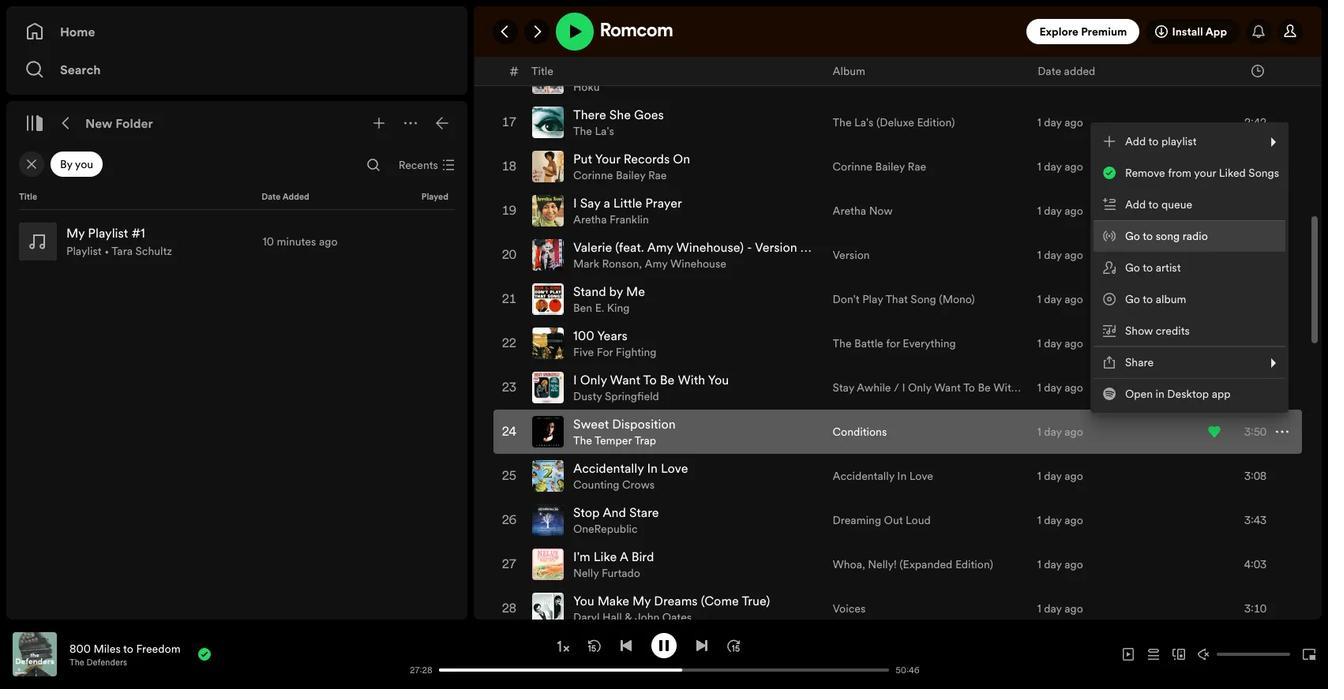 Task type: vqa. For each thing, say whether or not it's contained in the screenshot.
the rightmost Corinne
yes



Task type: describe. For each thing, give the bounding box(es) containing it.
1 ago from the top
[[1065, 26, 1084, 42]]

dusty
[[573, 389, 602, 404]]

on
[[673, 150, 690, 167]]

#
[[510, 62, 519, 79]]

1 for stand by me
[[1038, 291, 1042, 307]]

desktop
[[1168, 386, 1209, 402]]

800 miles to freedom the defenders
[[70, 641, 181, 669]]

100 years cell
[[532, 322, 663, 365]]

add to playlist
[[1126, 133, 1197, 149]]

accidentally in love cell
[[532, 455, 695, 498]]

say
[[580, 194, 601, 212]]

album
[[1156, 291, 1187, 307]]

for
[[597, 344, 613, 360]]

playlist
[[66, 243, 102, 259]]

1 for put your records on
[[1038, 159, 1042, 175]]

next image
[[696, 639, 709, 652]]

premium
[[1081, 24, 1127, 39]]

play
[[863, 291, 883, 307]]

bird
[[632, 548, 654, 566]]

your
[[595, 150, 621, 167]]

crows
[[622, 477, 655, 493]]

whoa, nelly! (expanded edition) link
[[833, 557, 993, 573]]

i say a little prayer cell
[[532, 190, 689, 232]]

i'm
[[573, 548, 591, 566]]

1 day ago for there she goes
[[1038, 115, 1084, 130]]

artist
[[1156, 260, 1181, 276]]

ago for lord
[[1065, 70, 1084, 86]]

nelly
[[573, 566, 599, 581]]

miles
[[94, 641, 121, 657]]

to for song
[[1143, 228, 1153, 244]]

now playing: 800 miles to freedom by the defenders footer
[[13, 633, 401, 677]]

sweet disposition row
[[494, 410, 1302, 454]]

in
[[1156, 386, 1165, 402]]

accidentally in love counting crows
[[573, 460, 688, 493]]

counting crows link
[[573, 477, 655, 493]]

freedom
[[136, 641, 181, 657]]

i for i say a little prayer
[[573, 194, 577, 212]]

whoa,
[[833, 557, 866, 573]]

dreams cell
[[532, 13, 660, 55]]

day for there she goes
[[1044, 115, 1062, 130]]

loud
[[906, 513, 931, 528]]

none search field inside main element
[[361, 152, 386, 178]]

ben
[[573, 300, 592, 316]]

conditions link
[[833, 424, 887, 440]]

to for playlist
[[1149, 133, 1159, 149]]

stop and stare cell
[[532, 499, 665, 542]]

sweet disposition cell
[[532, 411, 682, 453]]

add to playlist button
[[1094, 126, 1286, 157]]

add to queue
[[1126, 197, 1193, 212]]

1 day ago for i say a little prayer
[[1038, 203, 1084, 219]]

1 for i say a little prayer
[[1038, 203, 1042, 219]]

1 day ago for stop and stare
[[1038, 513, 1084, 528]]

hall
[[603, 610, 622, 626]]

you inside you make my dreams (come true) daryl hall & john oates
[[573, 592, 594, 610]]

legally
[[833, 70, 868, 86]]

day for dreams
[[1044, 26, 1062, 42]]

1 for sweet disposition
[[1038, 424, 1042, 440]]

1 day ago for 100 years
[[1038, 336, 1084, 351]]

to
[[643, 371, 657, 389]]

trap
[[635, 433, 656, 449]]

home link
[[25, 16, 449, 47]]

there she goes cell
[[532, 101, 670, 144]]

album
[[833, 63, 866, 79]]

1 day ago for i'm like a bird
[[1038, 557, 1084, 573]]

install
[[1172, 24, 1204, 39]]

put your records on cell
[[532, 145, 697, 188]]

3:36
[[1245, 203, 1267, 219]]

hoku
[[573, 79, 600, 95]]

explore premium button
[[1027, 19, 1140, 44]]

ben e. king link
[[573, 300, 630, 316]]

date added
[[262, 191, 309, 203]]

playlist • tara schultz
[[66, 243, 172, 259]]

top bar and user menu element
[[474, 6, 1322, 57]]

800
[[70, 641, 91, 657]]

corinne bailey rae link inside "put your records on" cell
[[573, 167, 667, 183]]

in for accidentally in love counting crows
[[647, 460, 658, 477]]

nelly!
[[868, 557, 897, 573]]

corinne bailey rae
[[833, 159, 927, 175]]

for
[[886, 336, 900, 351]]

open
[[1126, 386, 1153, 402]]

ago for la's
[[1065, 115, 1084, 130]]

main element
[[6, 6, 468, 620]]

show
[[1126, 323, 1153, 339]]

daryl
[[573, 610, 600, 626]]

alge
[[713, 62, 740, 79]]

1 day ago for stand by me
[[1038, 291, 1084, 307]]

i'm like a bird cell
[[532, 543, 661, 586]]

song
[[911, 291, 937, 307]]

me
[[626, 283, 645, 300]]

50:46
[[896, 665, 920, 677]]

menu containing add to playlist
[[1091, 122, 1289, 413]]

day for i only want to be with you
[[1044, 380, 1062, 396]]

aretha franklin link
[[573, 212, 649, 227]]

dreams the cranberries
[[573, 17, 654, 51]]

romcom
[[600, 22, 673, 41]]

# row
[[494, 57, 1302, 85]]

2:42 cell
[[1208, 101, 1289, 144]]

what's new image
[[1253, 25, 1265, 38]]

put
[[573, 150, 592, 167]]

you inside 'i only want to be with you dusty springfield'
[[708, 371, 729, 389]]

1 horizontal spatial accidentally in love link
[[833, 468, 934, 484]]

4:03
[[1245, 557, 1267, 573]]

voices link
[[833, 601, 866, 617]]

the inside the 800 miles to freedom the defenders
[[70, 657, 84, 669]]

date for date added
[[262, 191, 281, 203]]

open in desktop app button
[[1094, 378, 1286, 410]]

6 1 day ago from the top
[[1038, 247, 1084, 263]]

recents
[[399, 157, 438, 173]]

1 horizontal spatial rae
[[908, 159, 927, 175]]

1 horizontal spatial corinne bailey rae link
[[833, 159, 927, 175]]

share
[[1126, 355, 1154, 370]]

show credits
[[1126, 323, 1190, 339]]

five for fighting link
[[573, 344, 657, 360]]

to for queue
[[1149, 197, 1159, 212]]

schultz
[[135, 243, 172, 259]]

nelly furtado link
[[573, 566, 641, 581]]

she
[[610, 106, 631, 123]]

by
[[609, 283, 623, 300]]

now playing view image
[[37, 640, 50, 652]]

1 day ago for i only want to be with you
[[1038, 380, 1084, 396]]

1 horizontal spatial aretha
[[833, 203, 867, 219]]

i'm like a bird nelly furtado
[[573, 548, 654, 581]]

1 horizontal spatial la's
[[855, 115, 874, 130]]

edition) for i'm like a bird
[[956, 557, 993, 573]]

date for date added
[[1038, 63, 1062, 79]]

you
[[75, 156, 93, 172]]

explore premium
[[1040, 24, 1127, 39]]

ago for be
[[1065, 380, 1084, 396]]

1 day ago for you make my dreams (come true)
[[1038, 601, 1084, 617]]

go to album
[[1126, 291, 1187, 307]]



Task type: locate. For each thing, give the bounding box(es) containing it.
stand by me ben e. king
[[573, 283, 645, 316]]

the left battle
[[833, 336, 852, 351]]

0 horizontal spatial love
[[661, 460, 688, 477]]

14 1 from the top
[[1038, 601, 1042, 617]]

add for add to playlist
[[1126, 133, 1146, 149]]

the cranberries link
[[573, 35, 654, 51]]

the inside dreams the cranberries
[[573, 35, 592, 51]]

1 for accidentally in love
[[1038, 468, 1042, 484]]

0 vertical spatial add
[[1126, 133, 1146, 149]]

1 horizontal spatial bailey
[[876, 159, 905, 175]]

day for 100 years
[[1044, 336, 1062, 351]]

3:35
[[1245, 159, 1267, 175]]

5 1 day ago from the top
[[1038, 203, 1084, 219]]

day for stand by me
[[1044, 291, 1062, 307]]

13 ago from the top
[[1065, 557, 1084, 573]]

folder
[[116, 115, 153, 132]]

your
[[1194, 165, 1217, 181]]

added
[[282, 191, 309, 203]]

hoku link
[[573, 79, 600, 95]]

0 horizontal spatial aretha
[[573, 212, 607, 227]]

1 day ago for sweet disposition
[[1038, 424, 1084, 440]]

accidentally inside accidentally in love counting crows
[[573, 460, 644, 477]]

3 1 from the top
[[1038, 115, 1042, 130]]

0 horizontal spatial corinne
[[573, 167, 613, 183]]

14 day from the top
[[1044, 601, 1062, 617]]

date added
[[1038, 63, 1096, 79]]

don't play that song (mono) link
[[833, 291, 975, 307]]

3:43
[[1245, 513, 1267, 528]]

accidentally in love link down "trap" at the left bottom of the page
[[573, 460, 688, 477]]

search
[[60, 61, 101, 78]]

king
[[607, 300, 630, 316]]

love up loud
[[910, 468, 934, 484]]

accidentally in love link up dreaming out loud
[[833, 468, 934, 484]]

1 horizontal spatial love
[[910, 468, 934, 484]]

1 i from the top
[[573, 194, 577, 212]]

1 1 day ago from the top
[[1038, 26, 1084, 42]]

1 horizontal spatial in
[[898, 468, 907, 484]]

and
[[603, 504, 626, 521]]

player controls element
[[232, 633, 927, 677]]

edition) right "(deluxe"
[[917, 115, 955, 130]]

sweet disposition the temper trap
[[573, 415, 676, 449]]

corinne bailey rae link
[[833, 159, 927, 175], [573, 167, 667, 183]]

to inside button
[[1143, 228, 1153, 244]]

ago for e.
[[1065, 291, 1084, 307]]

1 vertical spatial title
[[19, 191, 37, 203]]

accidentally down conditions on the right of the page
[[833, 468, 895, 484]]

date inside main element
[[262, 191, 281, 203]]

ago inside the sweet disposition row
[[1065, 424, 1084, 440]]

go back image
[[499, 25, 512, 38]]

1 go from the top
[[1126, 228, 1141, 244]]

0 vertical spatial dreams
[[573, 17, 617, 35]]

stand by me link
[[573, 283, 645, 300]]

4 day from the top
[[1044, 159, 1062, 175]]

to for album
[[1143, 291, 1153, 307]]

day for you make my dreams (come true)
[[1044, 601, 1062, 617]]

1 for perfect day - chris lord alge mix
[[1038, 70, 1042, 86]]

1 vertical spatial date
[[262, 191, 281, 203]]

by you
[[60, 156, 93, 172]]

7 1 from the top
[[1038, 291, 1042, 307]]

rae up prayer
[[648, 167, 667, 183]]

10 1 day ago from the top
[[1038, 424, 1084, 440]]

0 horizontal spatial corinne bailey rae link
[[573, 167, 667, 183]]

in for accidentally in love
[[898, 468, 907, 484]]

love
[[661, 460, 688, 477], [910, 468, 934, 484]]

0 horizontal spatial date
[[262, 191, 281, 203]]

1 day ago
[[1038, 26, 1084, 42], [1038, 70, 1084, 86], [1038, 115, 1084, 130], [1038, 159, 1084, 175], [1038, 203, 1084, 219], [1038, 247, 1084, 263], [1038, 291, 1084, 307], [1038, 336, 1084, 351], [1038, 380, 1084, 396], [1038, 424, 1084, 440], [1038, 468, 1084, 484], [1038, 513, 1084, 528], [1038, 557, 1084, 573], [1038, 601, 1084, 617]]

1 horizontal spatial title
[[532, 63, 554, 79]]

1 horizontal spatial accidentally
[[833, 468, 895, 484]]

queue
[[1162, 197, 1193, 212]]

0 vertical spatial date
[[1038, 63, 1062, 79]]

ago for corinne
[[1065, 159, 1084, 175]]

1 day ago for dreams
[[1038, 26, 1084, 42]]

(come
[[701, 592, 739, 610]]

voices
[[833, 601, 866, 617]]

dreaming out loud
[[833, 513, 931, 528]]

100 years five for fighting
[[573, 327, 657, 360]]

to right miles
[[123, 641, 133, 657]]

to inside button
[[1149, 197, 1159, 212]]

7 day from the top
[[1044, 291, 1062, 307]]

there
[[573, 106, 606, 123]]

the left the defenders
[[70, 657, 84, 669]]

3 1 day ago from the top
[[1038, 115, 1084, 130]]

11 1 from the top
[[1038, 468, 1042, 484]]

you down nelly
[[573, 592, 594, 610]]

0 horizontal spatial dreams
[[573, 17, 617, 35]]

to left artist
[[1143, 260, 1153, 276]]

13 1 from the top
[[1038, 557, 1042, 573]]

the la's link
[[573, 123, 614, 139]]

bailey up little
[[616, 167, 646, 183]]

6 1 from the top
[[1038, 247, 1042, 263]]

skip forward 15 seconds image
[[727, 639, 740, 652]]

day for i say a little prayer
[[1044, 203, 1062, 219]]

version
[[833, 247, 870, 263]]

8 1 day ago from the top
[[1038, 336, 1084, 351]]

you right with
[[708, 371, 729, 389]]

11 day from the top
[[1044, 468, 1062, 484]]

you make my dreams (come true) link
[[573, 592, 770, 610]]

perfect day - chris lord alge mix cell
[[532, 57, 771, 100]]

1 day ago for accidentally in love
[[1038, 468, 1084, 484]]

1 for i only want to be with you
[[1038, 380, 1042, 396]]

corinne up aretha now link
[[833, 159, 873, 175]]

to left queue
[[1149, 197, 1159, 212]]

0 horizontal spatial accidentally
[[573, 460, 644, 477]]

to left playlist
[[1149, 133, 1159, 149]]

8 1 from the top
[[1038, 336, 1042, 351]]

add inside add to queue button
[[1126, 197, 1146, 212]]

4 ago from the top
[[1065, 159, 1084, 175]]

add inside 'add to playlist' "dropdown button"
[[1126, 133, 1146, 149]]

in down "trap" at the left bottom of the page
[[647, 460, 658, 477]]

ago for trap
[[1065, 424, 1084, 440]]

install app link
[[1146, 19, 1240, 44]]

9 1 from the top
[[1038, 380, 1042, 396]]

•
[[104, 243, 109, 259]]

2 day from the top
[[1044, 70, 1062, 86]]

search link
[[25, 54, 449, 85]]

1 horizontal spatial corinne
[[833, 159, 873, 175]]

0 horizontal spatial accidentally in love link
[[573, 460, 688, 477]]

played
[[422, 191, 449, 203]]

corinne bailey rae link up now
[[833, 159, 927, 175]]

oates
[[663, 610, 692, 626]]

1 vertical spatial edition)
[[956, 557, 993, 573]]

1 day from the top
[[1044, 26, 1062, 42]]

amy
[[645, 256, 668, 272]]

0 vertical spatial go
[[1126, 228, 1141, 244]]

Recents, List view field
[[386, 152, 464, 178]]

2 1 day ago from the top
[[1038, 70, 1084, 86]]

dreams inside you make my dreams (come true) daryl hall & john oates
[[654, 592, 698, 610]]

edition) for there she goes
[[917, 115, 955, 130]]

title inside # row
[[532, 63, 554, 79]]

title down clear filters icon
[[19, 191, 37, 203]]

accidentally for accidentally in love counting crows
[[573, 460, 644, 477]]

group
[[13, 216, 461, 267]]

the inside sweet disposition the temper trap
[[573, 433, 592, 449]]

go left song
[[1126, 228, 1141, 244]]

you
[[708, 371, 729, 389], [573, 592, 594, 610]]

songs
[[1249, 165, 1280, 181]]

3 day from the top
[[1044, 115, 1062, 130]]

be
[[660, 371, 675, 389]]

love for accidentally in love counting crows
[[661, 460, 688, 477]]

10 ago from the top
[[1065, 424, 1084, 440]]

i'm like a bird link
[[573, 548, 654, 566]]

duration element
[[1252, 64, 1265, 77]]

By you checkbox
[[51, 152, 103, 177]]

day for i'm like a bird
[[1044, 557, 1062, 573]]

perfect
[[573, 62, 615, 79]]

i only want to be with you cell
[[532, 366, 736, 409]]

corinne up say at the left of page
[[573, 167, 613, 183]]

bailey inside put your records on corinne bailey rae
[[616, 167, 646, 183]]

&
[[625, 610, 633, 626]]

5 ago from the top
[[1065, 203, 1084, 219]]

day inside the sweet disposition row
[[1044, 424, 1062, 440]]

accidentally down the temper
[[573, 460, 644, 477]]

edition) right (expanded at the bottom of the page
[[956, 557, 993, 573]]

love for accidentally in love
[[910, 468, 934, 484]]

the battle for everything
[[833, 336, 956, 351]]

cranberries
[[595, 35, 654, 51]]

2 add from the top
[[1126, 197, 1146, 212]]

i for i only want to be with you
[[573, 371, 577, 389]]

i only want to be with you dusty springfield
[[573, 371, 729, 404]]

# column header
[[510, 57, 519, 85]]

5 1 from the top
[[1038, 203, 1042, 219]]

rae down "(deluxe"
[[908, 159, 927, 175]]

i left say at the left of page
[[573, 194, 577, 212]]

10 1 from the top
[[1038, 424, 1042, 440]]

1 horizontal spatial dreams
[[654, 592, 698, 610]]

2 1 from the top
[[1038, 70, 1042, 86]]

0 horizontal spatial rae
[[648, 167, 667, 183]]

out
[[884, 513, 903, 528]]

the left the temper
[[573, 433, 592, 449]]

go forward image
[[531, 25, 543, 38]]

i say a little prayer link
[[573, 194, 682, 212]]

3 ago from the top
[[1065, 115, 1084, 130]]

bailey
[[876, 159, 905, 175], [616, 167, 646, 183]]

4 1 from the top
[[1038, 159, 1042, 175]]

i inside "i say a little prayer aretha franklin"
[[573, 194, 577, 212]]

la's inside there she goes the la's
[[595, 123, 614, 139]]

stop and stare onerepublic
[[573, 504, 659, 537]]

duration image
[[1252, 64, 1265, 77]]

1 for you make my dreams (come true)
[[1038, 601, 1042, 617]]

1 for i'm like a bird
[[1038, 557, 1042, 573]]

12 day from the top
[[1044, 513, 1062, 528]]

5 day from the top
[[1044, 203, 1062, 219]]

song
[[1156, 228, 1180, 244]]

1
[[1038, 26, 1042, 42], [1038, 70, 1042, 86], [1038, 115, 1042, 130], [1038, 159, 1042, 175], [1038, 203, 1042, 219], [1038, 247, 1042, 263], [1038, 291, 1042, 307], [1038, 336, 1042, 351], [1038, 380, 1042, 396], [1038, 424, 1042, 440], [1038, 468, 1042, 484], [1038, 513, 1042, 528], [1038, 557, 1042, 573], [1038, 601, 1042, 617]]

2 go from the top
[[1126, 260, 1141, 276]]

1 1 from the top
[[1038, 26, 1042, 42]]

group containing playlist
[[13, 216, 461, 267]]

prayer
[[646, 194, 682, 212]]

8 ago from the top
[[1065, 336, 1084, 351]]

12 1 day ago from the top
[[1038, 513, 1084, 528]]

10 day from the top
[[1044, 424, 1062, 440]]

you make my dreams (come true) cell
[[532, 588, 777, 630]]

1 day ago inside the sweet disposition row
[[1038, 424, 1084, 440]]

put your records on link
[[573, 150, 690, 167]]

day
[[1044, 26, 1062, 42], [1044, 70, 1062, 86], [1044, 115, 1062, 130], [1044, 159, 1062, 175], [1044, 203, 1062, 219], [1044, 247, 1062, 263], [1044, 291, 1062, 307], [1044, 336, 1062, 351], [1044, 380, 1062, 396], [1044, 424, 1062, 440], [1044, 468, 1062, 484], [1044, 513, 1062, 528], [1044, 557, 1062, 573], [1044, 601, 1062, 617]]

4 1 day ago from the top
[[1038, 159, 1084, 175]]

1 add from the top
[[1126, 133, 1146, 149]]

i only want to be with you link
[[573, 371, 729, 389]]

aretha inside "i say a little prayer aretha franklin"
[[573, 212, 607, 227]]

accidentally in love link inside cell
[[573, 460, 688, 477]]

go up 'show'
[[1126, 291, 1141, 307]]

to for artist
[[1143, 260, 1153, 276]]

0 vertical spatial you
[[708, 371, 729, 389]]

1 for dreams
[[1038, 26, 1042, 42]]

14 ago from the top
[[1065, 601, 1084, 617]]

1 day ago for put your records on
[[1038, 159, 1084, 175]]

day for stop and stare
[[1044, 513, 1062, 528]]

the inside there she goes the la's
[[573, 123, 592, 139]]

goes
[[634, 106, 664, 123]]

to left the album on the right
[[1143, 291, 1153, 307]]

7 ago from the top
[[1065, 291, 1084, 307]]

2 ago from the top
[[1065, 70, 1084, 86]]

i inside 'i only want to be with you dusty springfield'
[[573, 371, 577, 389]]

0 horizontal spatial la's
[[595, 123, 614, 139]]

mix
[[743, 62, 764, 79]]

9 day from the top
[[1044, 380, 1062, 396]]

to inside the 800 miles to freedom the defenders
[[123, 641, 133, 657]]

rae inside put your records on corinne bailey rae
[[648, 167, 667, 183]]

remove from your liked songs
[[1126, 165, 1280, 181]]

date inside # row
[[1038, 63, 1062, 79]]

day for sweet disposition
[[1044, 424, 1062, 440]]

ago for fighting
[[1065, 336, 1084, 351]]

9 ago from the top
[[1065, 380, 1084, 396]]

corinne bailey rae link up i say a little prayer link
[[573, 167, 667, 183]]

love inside accidentally in love counting crows
[[661, 460, 688, 477]]

13 1 day ago from the top
[[1038, 557, 1084, 573]]

in inside accidentally in love counting crows
[[647, 460, 658, 477]]

6 ago from the top
[[1065, 247, 1084, 263]]

3:50 cell
[[1208, 411, 1289, 453]]

the battle for everything link
[[833, 336, 956, 351]]

perfect day - chris lord alge mix link
[[573, 62, 764, 79]]

i left only at left bottom
[[573, 371, 577, 389]]

home
[[60, 23, 95, 40]]

ago for prayer
[[1065, 203, 1084, 219]]

the la's (deluxe edition) link
[[833, 115, 955, 130]]

accidentally for accidentally in love
[[833, 468, 895, 484]]

14 1 day ago from the top
[[1038, 601, 1084, 617]]

temper
[[595, 433, 632, 449]]

john
[[635, 610, 660, 626]]

None search field
[[361, 152, 386, 178]]

dreams inside dreams the cranberries
[[573, 17, 617, 35]]

bailey down the la's (deluxe edition)
[[876, 159, 905, 175]]

ago for nelly
[[1065, 557, 1084, 573]]

go for go to song radio
[[1126, 228, 1141, 244]]

in down the sweet disposition row at the bottom
[[898, 468, 907, 484]]

0 horizontal spatial you
[[573, 592, 594, 610]]

five
[[573, 344, 594, 360]]

connect to a device image
[[1173, 648, 1186, 661]]

11 ago from the top
[[1065, 468, 1084, 484]]

day for put your records on
[[1044, 159, 1062, 175]]

the up put
[[573, 123, 592, 139]]

6 day from the top
[[1044, 247, 1062, 263]]

1 inside the sweet disposition row
[[1038, 424, 1042, 440]]

1 vertical spatial you
[[573, 592, 594, 610]]

go to song radio button
[[1094, 220, 1286, 252]]

love right crows at the bottom left of page
[[661, 460, 688, 477]]

daryl hall & john oates link
[[573, 610, 692, 626]]

volume off image
[[1198, 648, 1211, 661]]

date
[[1038, 63, 1062, 79], [262, 191, 281, 203]]

ago for (come
[[1065, 601, 1084, 617]]

9 1 day ago from the top
[[1038, 380, 1084, 396]]

4:31
[[1245, 26, 1267, 42]]

sweet disposition link
[[573, 415, 676, 433]]

2 vertical spatial go
[[1126, 291, 1141, 307]]

0 horizontal spatial in
[[647, 460, 658, 477]]

pause image
[[658, 639, 671, 652]]

1 horizontal spatial you
[[708, 371, 729, 389]]

1 vertical spatial add
[[1126, 197, 1146, 212]]

add for add to queue
[[1126, 197, 1146, 212]]

go for go to album
[[1126, 291, 1141, 307]]

the up perfect
[[573, 35, 592, 51]]

2 i from the top
[[573, 371, 577, 389]]

go
[[1126, 228, 1141, 244], [1126, 260, 1141, 276], [1126, 291, 1141, 307]]

go for go to artist
[[1126, 260, 1141, 276]]

cell
[[507, 0, 520, 11], [532, 0, 676, 11], [833, 0, 871, 11], [1038, 0, 1084, 11], [1208, 0, 1289, 11], [532, 234, 820, 276], [1208, 366, 1289, 409]]

0 vertical spatial edition)
[[917, 115, 955, 130]]

1 day ago for perfect day - chris lord alge mix
[[1038, 70, 1084, 86]]

12 1 from the top
[[1038, 513, 1042, 528]]

7 1 day ago from the top
[[1038, 291, 1084, 307]]

13 day from the top
[[1044, 557, 1062, 573]]

1 for 100 years
[[1038, 336, 1042, 351]]

skip back 15 seconds image
[[588, 639, 601, 652]]

aretha now
[[833, 203, 893, 219]]

change speed image
[[555, 639, 571, 655]]

previous image
[[620, 639, 633, 652]]

clear filters image
[[25, 158, 38, 171]]

,
[[639, 256, 642, 272]]

1 for stop and stare
[[1038, 513, 1042, 528]]

1 for there she goes
[[1038, 115, 1042, 130]]

menu
[[1091, 122, 1289, 413]]

stand by me cell
[[532, 278, 652, 321]]

install app
[[1172, 24, 1227, 39]]

to inside "dropdown button"
[[1149, 133, 1159, 149]]

0 horizontal spatial title
[[19, 191, 37, 203]]

open in desktop app
[[1126, 386, 1231, 402]]

the down legally
[[833, 115, 852, 130]]

e.
[[595, 300, 604, 316]]

go inside button
[[1126, 228, 1141, 244]]

title right # column header
[[532, 63, 554, 79]]

day for accidentally in love
[[1044, 468, 1062, 484]]

title inside main element
[[19, 191, 37, 203]]

stop and stare link
[[573, 504, 659, 521]]

12 ago from the top
[[1065, 513, 1084, 528]]

0 vertical spatial i
[[573, 194, 577, 212]]

group inside main element
[[13, 216, 461, 267]]

day for perfect day - chris lord alge mix
[[1044, 70, 1062, 86]]

1 horizontal spatial date
[[1038, 63, 1062, 79]]

8 day from the top
[[1044, 336, 1062, 351]]

stare
[[629, 504, 659, 521]]

4:04
[[1245, 336, 1267, 351]]

3 go from the top
[[1126, 291, 1141, 307]]

ago for crows
[[1065, 468, 1084, 484]]

cell containing mark ronson
[[532, 234, 820, 276]]

1 vertical spatial dreams
[[654, 592, 698, 610]]

add up remove
[[1126, 133, 1146, 149]]

corinne inside put your records on corinne bailey rae
[[573, 167, 613, 183]]

(mono)
[[939, 291, 975, 307]]

1 vertical spatial go
[[1126, 260, 1141, 276]]

11 1 day ago from the top
[[1038, 468, 1084, 484]]

0 horizontal spatial bailey
[[616, 167, 646, 183]]

1 vertical spatial i
[[573, 371, 577, 389]]

search in your library image
[[367, 159, 380, 171]]

go left artist
[[1126, 260, 1141, 276]]

add down remove
[[1126, 197, 1146, 212]]

to left song
[[1143, 228, 1153, 244]]

0 vertical spatial title
[[532, 63, 554, 79]]



